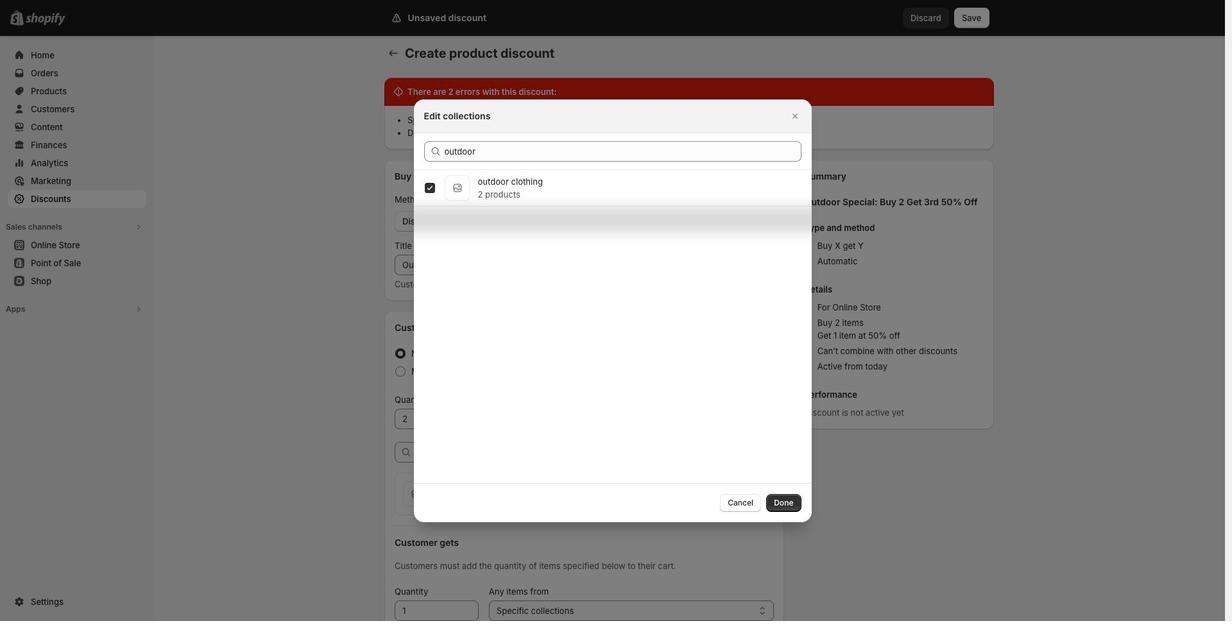 Task type: vqa. For each thing, say whether or not it's contained in the screenshot.
dialog
yes



Task type: describe. For each thing, give the bounding box(es) containing it.
shopify image
[[26, 13, 65, 26]]

Search collections text field
[[444, 141, 801, 161]]



Task type: locate. For each thing, give the bounding box(es) containing it.
dialog
[[0, 99, 1225, 522]]



